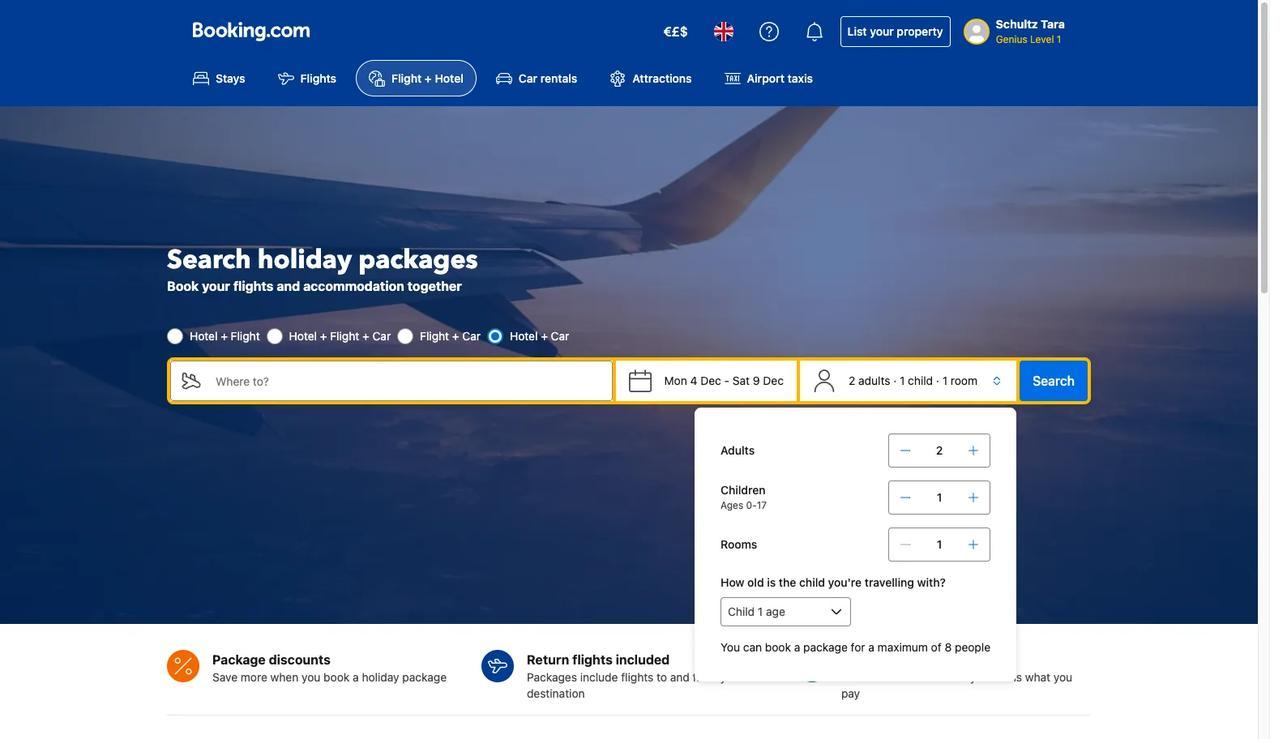 Task type: vqa. For each thing, say whether or not it's contained in the screenshot.
topmost book
yes



Task type: locate. For each thing, give the bounding box(es) containing it.
0 horizontal spatial your
[[202, 279, 230, 294]]

a right can
[[795, 641, 801, 654]]

1 horizontal spatial search
[[1033, 374, 1075, 389]]

all
[[842, 670, 855, 684]]

from
[[693, 670, 717, 684]]

child for the
[[800, 576, 826, 590]]

9
[[753, 374, 760, 388]]

you can book a package for a maximum of 8 people
[[721, 641, 991, 654]]

2 horizontal spatial your
[[870, 24, 894, 38]]

2 down 2 adults · 1 child · 1 room
[[936, 444, 943, 457]]

1 inside schultz tara genius level 1
[[1057, 33, 1062, 45]]

you inside package discounts save more when you book a holiday package
[[302, 670, 321, 684]]

1 horizontal spatial flights
[[573, 653, 613, 667]]

your right book
[[202, 279, 230, 294]]

rentals
[[541, 72, 578, 85]]

costs
[[909, 653, 943, 667]]

dec left -
[[701, 374, 722, 388]]

0 horizontal spatial and
[[277, 279, 300, 294]]

0 vertical spatial child
[[908, 374, 933, 388]]

1 horizontal spatial holiday
[[362, 670, 399, 684]]

search inside button
[[1033, 374, 1075, 389]]

0 horizontal spatial 2
[[849, 374, 856, 388]]

search for search holiday packages book your flights and accommodation together
[[167, 243, 251, 279]]

a
[[795, 641, 801, 654], [869, 641, 875, 654], [353, 670, 359, 684]]

how
[[721, 576, 745, 590]]

attractions link
[[597, 60, 705, 97]]

· left room
[[937, 374, 940, 388]]

17
[[757, 500, 767, 512]]

no hidden costs all taxes included. what you see is what you pay
[[842, 653, 1073, 700]]

hotel for hotel + flight
[[190, 330, 218, 343]]

together
[[408, 279, 462, 294]]

mon 4 dec - sat 9 dec
[[665, 374, 784, 388]]

for
[[851, 641, 866, 654]]

destination
[[527, 687, 585, 700]]

car rentals
[[519, 72, 578, 85]]

packages
[[359, 243, 478, 279]]

children
[[721, 483, 766, 497]]

1 vertical spatial child
[[800, 576, 826, 590]]

0 horizontal spatial you
[[302, 670, 321, 684]]

the
[[779, 576, 797, 590]]

is right see
[[1014, 670, 1023, 684]]

you
[[302, 670, 321, 684], [970, 670, 989, 684], [1054, 670, 1073, 684]]

flight + hotel link
[[356, 60, 477, 97]]

with?
[[918, 576, 946, 590]]

1 horizontal spatial package
[[804, 641, 848, 654]]

package
[[212, 653, 266, 667]]

flight + car
[[420, 330, 481, 343]]

1 horizontal spatial and
[[670, 670, 690, 684]]

8
[[945, 641, 952, 654]]

1 vertical spatial is
[[1014, 670, 1023, 684]]

0 horizontal spatial a
[[353, 670, 359, 684]]

2 vertical spatial flights
[[621, 670, 654, 684]]

book down discounts
[[324, 670, 350, 684]]

you
[[721, 641, 740, 654]]

a right for
[[869, 641, 875, 654]]

when
[[271, 670, 299, 684]]

packages
[[527, 670, 577, 684]]

2 horizontal spatial a
[[869, 641, 875, 654]]

airport
[[747, 72, 785, 85]]

taxis
[[788, 72, 813, 85]]

child
[[908, 374, 933, 388], [800, 576, 826, 590]]

and right to
[[670, 670, 690, 684]]

you left see
[[970, 670, 989, 684]]

2 vertical spatial your
[[720, 670, 744, 684]]

holiday
[[258, 243, 352, 279], [362, 670, 399, 684]]

flights for holiday
[[233, 279, 274, 294]]

and inside return flights included packages include flights to and from your destination
[[670, 670, 690, 684]]

return
[[527, 653, 570, 667]]

+
[[425, 72, 432, 85], [221, 330, 228, 343], [320, 330, 327, 343], [363, 330, 370, 343], [452, 330, 459, 343], [541, 330, 548, 343]]

0 vertical spatial book
[[765, 641, 791, 654]]

dec
[[701, 374, 722, 388], [763, 374, 784, 388]]

search
[[167, 243, 251, 279], [1033, 374, 1075, 389]]

is right old
[[767, 576, 776, 590]]

0 vertical spatial holiday
[[258, 243, 352, 279]]

0 horizontal spatial dec
[[701, 374, 722, 388]]

0 vertical spatial flights
[[233, 279, 274, 294]]

book
[[765, 641, 791, 654], [324, 670, 350, 684]]

2 horizontal spatial flights
[[621, 670, 654, 684]]

your right from
[[720, 670, 744, 684]]

a inside package discounts save more when you book a holiday package
[[353, 670, 359, 684]]

stays link
[[180, 60, 258, 97]]

1 horizontal spatial is
[[1014, 670, 1023, 684]]

flights up hotel + flight
[[233, 279, 274, 294]]

hidden
[[862, 653, 906, 667]]

1 vertical spatial and
[[670, 670, 690, 684]]

0 vertical spatial and
[[277, 279, 300, 294]]

1 vertical spatial 2
[[936, 444, 943, 457]]

flights up include
[[573, 653, 613, 667]]

you down discounts
[[302, 670, 321, 684]]

1 vertical spatial holiday
[[362, 670, 399, 684]]

your inside search holiday packages book your flights and accommodation together
[[202, 279, 230, 294]]

you right what
[[1054, 670, 1073, 684]]

a right when at the left of the page
[[353, 670, 359, 684]]

flights down the included
[[621, 670, 654, 684]]

child right "the" on the right of the page
[[800, 576, 826, 590]]

2
[[849, 374, 856, 388], [936, 444, 943, 457]]

dec right 9 at the bottom right
[[763, 374, 784, 388]]

1 vertical spatial flights
[[573, 653, 613, 667]]

1 horizontal spatial dec
[[763, 374, 784, 388]]

1 horizontal spatial 2
[[936, 444, 943, 457]]

and
[[277, 279, 300, 294], [670, 670, 690, 684]]

maximum
[[878, 641, 928, 654]]

1 · from the left
[[894, 374, 897, 388]]

what
[[940, 670, 967, 684]]

1 horizontal spatial you
[[970, 670, 989, 684]]

1 horizontal spatial child
[[908, 374, 933, 388]]

0 horizontal spatial package
[[403, 670, 447, 684]]

and left accommodation
[[277, 279, 300, 294]]

flights
[[301, 72, 337, 85]]

2 horizontal spatial you
[[1054, 670, 1073, 684]]

package
[[804, 641, 848, 654], [403, 670, 447, 684]]

0 horizontal spatial ·
[[894, 374, 897, 388]]

level
[[1031, 33, 1055, 45]]

more
[[241, 670, 267, 684]]

book
[[167, 279, 199, 294]]

0 horizontal spatial child
[[800, 576, 826, 590]]

flights inside search holiday packages book your flights and accommodation together
[[233, 279, 274, 294]]

-
[[725, 374, 730, 388]]

included.
[[889, 670, 937, 684]]

1 horizontal spatial ·
[[937, 374, 940, 388]]

1 vertical spatial package
[[403, 670, 447, 684]]

book inside package discounts save more when you book a holiday package
[[324, 670, 350, 684]]

€£$ button
[[654, 12, 698, 51]]

1 vertical spatial your
[[202, 279, 230, 294]]

flight
[[392, 72, 422, 85], [231, 330, 260, 343], [330, 330, 359, 343], [420, 330, 449, 343]]

your
[[870, 24, 894, 38], [202, 279, 230, 294], [720, 670, 744, 684]]

hotel + flight
[[190, 330, 260, 343]]

0 horizontal spatial holiday
[[258, 243, 352, 279]]

2 for 2 adults · 1 child · 1 room
[[849, 374, 856, 388]]

book right can
[[765, 641, 791, 654]]

1
[[1057, 33, 1062, 45], [900, 374, 905, 388], [943, 374, 948, 388], [937, 491, 943, 504], [937, 538, 943, 551]]

1 horizontal spatial book
[[765, 641, 791, 654]]

·
[[894, 374, 897, 388], [937, 374, 940, 388]]

flights link
[[265, 60, 350, 97]]

list your property
[[848, 24, 944, 38]]

0 horizontal spatial search
[[167, 243, 251, 279]]

hotel
[[435, 72, 464, 85], [190, 330, 218, 343], [289, 330, 317, 343], [510, 330, 538, 343]]

2 left adults at the right of the page
[[849, 374, 856, 388]]

flights
[[233, 279, 274, 294], [573, 653, 613, 667], [621, 670, 654, 684]]

1 you from the left
[[302, 670, 321, 684]]

search holiday packages book your flights and accommodation together
[[167, 243, 478, 294]]

accommodation
[[303, 279, 405, 294]]

child left room
[[908, 374, 933, 388]]

your right list
[[870, 24, 894, 38]]

old
[[748, 576, 764, 590]]

0 vertical spatial search
[[167, 243, 251, 279]]

no
[[842, 653, 859, 667]]

· right adults at the right of the page
[[894, 374, 897, 388]]

0 horizontal spatial book
[[324, 670, 350, 684]]

0 vertical spatial 2
[[849, 374, 856, 388]]

children ages 0-17
[[721, 483, 767, 512]]

0 horizontal spatial flights
[[233, 279, 274, 294]]

2 adults · 1 child · 1 room
[[849, 374, 978, 388]]

2 you from the left
[[970, 670, 989, 684]]

1 vertical spatial search
[[1033, 374, 1075, 389]]

package discounts save more when you book a holiday package
[[212, 653, 447, 684]]

1 vertical spatial book
[[324, 670, 350, 684]]

+ for hotel + flight + car
[[320, 330, 327, 343]]

search inside search holiday packages book your flights and accommodation together
[[167, 243, 251, 279]]

0 vertical spatial is
[[767, 576, 776, 590]]

3 you from the left
[[1054, 670, 1073, 684]]

is inside no hidden costs all taxes included. what you see is what you pay
[[1014, 670, 1023, 684]]

+ for flight + hotel
[[425, 72, 432, 85]]

1 horizontal spatial your
[[720, 670, 744, 684]]

2 · from the left
[[937, 374, 940, 388]]

property
[[897, 24, 944, 38]]

schultz tara genius level 1
[[996, 17, 1066, 45]]



Task type: describe. For each thing, give the bounding box(es) containing it.
0 horizontal spatial is
[[767, 576, 776, 590]]

stays
[[216, 72, 245, 85]]

to
[[657, 670, 667, 684]]

taxes
[[858, 670, 886, 684]]

list
[[848, 24, 867, 38]]

pay
[[842, 687, 861, 700]]

car inside 'car rentals' link
[[519, 72, 538, 85]]

adults
[[859, 374, 891, 388]]

airport taxis
[[747, 72, 813, 85]]

flights for flights
[[621, 670, 654, 684]]

search for search
[[1033, 374, 1075, 389]]

attractions
[[633, 72, 692, 85]]

discounts
[[269, 653, 331, 667]]

hotel + car
[[510, 330, 570, 343]]

0 vertical spatial your
[[870, 24, 894, 38]]

tara
[[1041, 17, 1066, 31]]

search button
[[1020, 361, 1088, 402]]

€£$
[[664, 24, 688, 39]]

Where to? field
[[203, 361, 613, 402]]

1 dec from the left
[[701, 374, 722, 388]]

how old is the child you're travelling with?
[[721, 576, 946, 590]]

travelling
[[865, 576, 915, 590]]

included
[[616, 653, 670, 667]]

of
[[931, 641, 942, 654]]

return flights included packages include flights to and from your destination
[[527, 653, 744, 700]]

include
[[580, 670, 618, 684]]

hotel for hotel + car
[[510, 330, 538, 343]]

+ for hotel + car
[[541, 330, 548, 343]]

+ for flight + car
[[452, 330, 459, 343]]

2 dec from the left
[[763, 374, 784, 388]]

hotel for hotel + flight + car
[[289, 330, 317, 343]]

hotel + flight + car
[[289, 330, 391, 343]]

4
[[691, 374, 698, 388]]

booking.com online hotel reservations image
[[193, 22, 310, 41]]

list your property link
[[841, 16, 951, 47]]

package inside package discounts save more when you book a holiday package
[[403, 670, 447, 684]]

1 horizontal spatial a
[[795, 641, 801, 654]]

can
[[743, 641, 762, 654]]

0-
[[747, 500, 757, 512]]

flight + hotel
[[392, 72, 464, 85]]

ages
[[721, 500, 744, 512]]

see
[[992, 670, 1011, 684]]

room
[[951, 374, 978, 388]]

car rentals link
[[483, 60, 591, 97]]

what
[[1026, 670, 1051, 684]]

rooms
[[721, 538, 758, 551]]

holiday inside package discounts save more when you book a holiday package
[[362, 670, 399, 684]]

0 vertical spatial package
[[804, 641, 848, 654]]

save
[[212, 670, 238, 684]]

2 for 2
[[936, 444, 943, 457]]

people
[[955, 641, 991, 654]]

sat
[[733, 374, 750, 388]]

adults
[[721, 444, 755, 457]]

holiday inside search holiday packages book your flights and accommodation together
[[258, 243, 352, 279]]

you're
[[828, 576, 862, 590]]

schultz
[[996, 17, 1039, 31]]

child for 1
[[908, 374, 933, 388]]

and inside search holiday packages book your flights and accommodation together
[[277, 279, 300, 294]]

mon
[[665, 374, 687, 388]]

airport taxis link
[[712, 60, 826, 97]]

+ for hotel + flight
[[221, 330, 228, 343]]

genius
[[996, 33, 1028, 45]]

your inside return flights included packages include flights to and from your destination
[[720, 670, 744, 684]]



